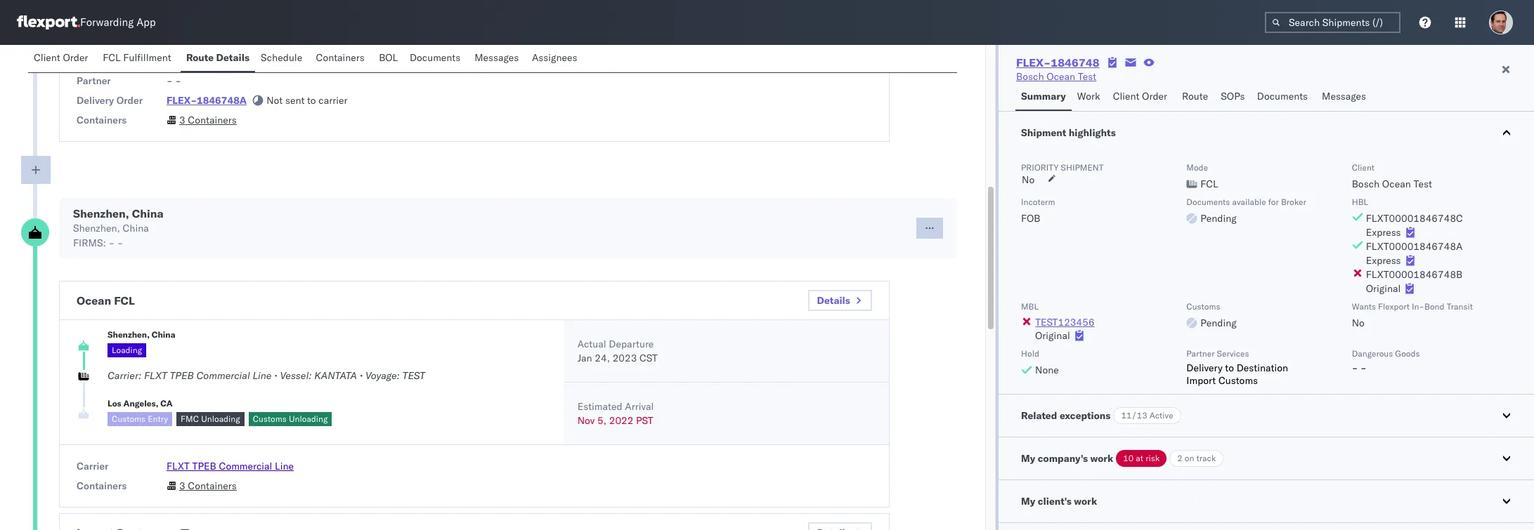 Task type: vqa. For each thing, say whether or not it's contained in the screenshot.
Oct 26, 2023, 7:22 PM EDT Oct
no



Task type: describe. For each thing, give the bounding box(es) containing it.
route details button
[[181, 45, 255, 72]]

forwarding app link
[[17, 15, 156, 30]]

for
[[1268, 197, 1279, 207]]

11/13 active
[[1121, 410, 1173, 421]]

voyage:
[[365, 370, 400, 382]]

customs for customs
[[1187, 302, 1220, 312]]

fmc
[[181, 414, 199, 424]]

work for my client's work
[[1074, 495, 1097, 508]]

unloading for customs unloading
[[289, 414, 328, 424]]

carrier for containers
[[77, 460, 109, 473]]

0 vertical spatial to
[[307, 94, 316, 107]]

details button
[[808, 290, 872, 311]]

1 vertical spatial shenzhen,
[[73, 222, 120, 235]]

0 vertical spatial tpeb
[[170, 370, 194, 382]]

broker
[[1281, 197, 1306, 207]]

bosch inside the client bosch ocean test incoterm fob
[[1352, 178, 1380, 190]]

flxt00001846748b
[[1366, 268, 1463, 281]]

pst
[[636, 415, 653, 427]]

fcl for fcl
[[1201, 178, 1218, 190]]

0 vertical spatial line
[[253, 370, 272, 382]]

loading
[[112, 345, 142, 355]]

test123456 button
[[1035, 316, 1095, 329]]

transit
[[1447, 302, 1473, 312]]

delivery order
[[77, 94, 143, 107]]

partner services delivery to destination import customs
[[1187, 349, 1288, 387]]

my client's work button
[[999, 481, 1534, 523]]

vessel:
[[280, 370, 312, 382]]

hold
[[1021, 349, 1039, 359]]

china for shenzhen, china loading
[[152, 329, 175, 340]]

active
[[1150, 410, 1173, 421]]

0 horizontal spatial delivery
[[77, 94, 114, 107]]

customs inside partner services delivery to destination import customs
[[1219, 375, 1258, 387]]

route details
[[186, 51, 250, 64]]

2 • from the left
[[360, 370, 363, 382]]

test
[[402, 370, 425, 382]]

0 vertical spatial original
[[1366, 283, 1401, 295]]

route for route
[[1182, 90, 1208, 103]]

sops button
[[1215, 84, 1252, 111]]

fulfillment
[[123, 51, 171, 64]]

summary
[[1021, 90, 1066, 103]]

schedule
[[261, 51, 302, 64]]

10
[[1123, 453, 1134, 464]]

0 horizontal spatial client order
[[34, 51, 88, 64]]

24,
[[595, 352, 610, 365]]

track
[[1197, 453, 1216, 464]]

1 vertical spatial flxt
[[167, 460, 190, 473]]

0 vertical spatial flxt
[[144, 370, 167, 382]]

1846748a
[[197, 94, 247, 107]]

shenzhen, china shenzhen, china firms: - -
[[73, 207, 164, 249]]

0 vertical spatial messages button
[[469, 45, 526, 72]]

bosch ocean test link
[[1016, 70, 1097, 84]]

1 horizontal spatial order
[[117, 94, 143, 107]]

1 horizontal spatial line
[[275, 460, 294, 473]]

11/13
[[1121, 410, 1147, 421]]

1846748
[[1051, 56, 1100, 70]]

none
[[1035, 364, 1059, 377]]

available
[[1232, 197, 1266, 207]]

work button
[[1072, 84, 1107, 111]]

shipment highlights button
[[999, 112, 1534, 154]]

flxt tpeb commercial line
[[167, 460, 294, 473]]

sops
[[1221, 90, 1245, 103]]

flexport
[[1378, 302, 1410, 312]]

ocean inside the client bosch ocean test incoterm fob
[[1382, 178, 1411, 190]]

in-
[[1412, 302, 1425, 312]]

customs for customs entry
[[112, 414, 146, 424]]

mode
[[1187, 162, 1208, 173]]

0 vertical spatial bosch
[[1016, 70, 1044, 83]]

2
[[1177, 453, 1183, 464]]

services
[[1217, 349, 1249, 359]]

customs for customs unloading
[[253, 414, 287, 424]]

cst
[[640, 352, 658, 365]]

entry
[[148, 414, 168, 424]]

shenzhen, for shenzhen, china loading
[[108, 329, 150, 340]]

route for route details
[[186, 51, 214, 64]]

not
[[266, 94, 283, 107]]

exceptions
[[1060, 410, 1111, 422]]

client inside the client bosch ocean test incoterm fob
[[1352, 162, 1375, 173]]

forwarding
[[80, 16, 134, 29]]

- - for carrier
[[167, 55, 181, 67]]

schedule button
[[255, 45, 310, 72]]

flxt00001846748a
[[1366, 240, 1463, 253]]

work for my company's work
[[1090, 453, 1113, 465]]

flex-1846748a button
[[167, 94, 247, 107]]

related
[[1021, 410, 1057, 422]]

1 vertical spatial documents
[[1257, 90, 1308, 103]]

2 vertical spatial documents
[[1187, 197, 1230, 207]]

wants flexport in-bond transit no
[[1352, 302, 1473, 330]]

destination
[[1237, 362, 1288, 375]]

1 vertical spatial commercial
[[219, 460, 272, 473]]

0 vertical spatial test
[[1078, 70, 1097, 83]]

0 horizontal spatial details
[[216, 51, 250, 64]]

flxt tpeb commercial line link
[[167, 460, 294, 473]]

shenzhen, china loading
[[108, 329, 175, 355]]

angeles,
[[123, 398, 158, 409]]

express for flxt00001846748c
[[1366, 226, 1401, 239]]

dangerous
[[1352, 349, 1393, 359]]

shipment
[[1061, 162, 1104, 173]]

my for my company's work
[[1021, 453, 1035, 465]]

customs entry
[[112, 414, 168, 424]]

carrier for partner
[[77, 55, 109, 67]]

delivery inside partner services delivery to destination import customs
[[1187, 362, 1223, 375]]

0 vertical spatial ocean
[[1047, 70, 1075, 83]]

10 at risk
[[1123, 453, 1160, 464]]



Task type: locate. For each thing, give the bounding box(es) containing it.
fcl left fulfillment
[[103, 51, 121, 64]]

los angeles, ca
[[108, 398, 173, 409]]

estimated arrival nov 5, 2022 pst
[[577, 401, 654, 427]]

1 vertical spatial - -
[[167, 74, 181, 87]]

client for bottom client order button
[[1113, 90, 1140, 103]]

my for my client's work
[[1021, 495, 1035, 508]]

documents button
[[404, 45, 469, 72], [1252, 84, 1316, 111]]

1 • from the left
[[274, 370, 277, 382]]

test up flxt00001846748c
[[1414, 178, 1432, 190]]

2 vertical spatial china
[[152, 329, 175, 340]]

no inside 'wants flexport in-bond transit no'
[[1352, 317, 1365, 330]]

1 horizontal spatial to
[[1225, 362, 1234, 375]]

0 horizontal spatial partner
[[77, 74, 111, 87]]

unloading for fmc unloading
[[201, 414, 240, 424]]

1 horizontal spatial ocean
[[1047, 70, 1075, 83]]

commercial up fmc unloading
[[196, 370, 250, 382]]

2 vertical spatial fcl
[[114, 294, 135, 308]]

1 horizontal spatial •
[[360, 370, 363, 382]]

1 horizontal spatial test
[[1414, 178, 1432, 190]]

original up flexport in the right of the page
[[1366, 283, 1401, 295]]

delivery down fcl fulfillment
[[77, 94, 114, 107]]

flxt00001846748c
[[1366, 212, 1463, 225]]

commercial
[[196, 370, 250, 382], [219, 460, 272, 473]]

pending for customs
[[1201, 317, 1237, 330]]

fmc unloading
[[181, 414, 240, 424]]

work inside button
[[1074, 495, 1097, 508]]

0 vertical spatial client order button
[[28, 45, 97, 72]]

summary button
[[1016, 84, 1072, 111]]

flexport. image
[[17, 15, 80, 30]]

fcl
[[103, 51, 121, 64], [1201, 178, 1218, 190], [114, 294, 135, 308]]

hbl
[[1352, 197, 1368, 207]]

assignees
[[532, 51, 577, 64]]

line down customs unloading
[[275, 460, 294, 473]]

customs up services
[[1187, 302, 1220, 312]]

at
[[1136, 453, 1144, 464]]

2023
[[613, 352, 637, 365]]

2 unloading from the left
[[289, 414, 328, 424]]

route
[[186, 51, 214, 64], [1182, 90, 1208, 103]]

2 vertical spatial shenzhen,
[[108, 329, 150, 340]]

risk
[[1146, 453, 1160, 464]]

0 vertical spatial no
[[1022, 174, 1035, 186]]

0 horizontal spatial original
[[1035, 330, 1070, 342]]

arrival
[[625, 401, 654, 413]]

- - left the route details
[[167, 55, 181, 67]]

1 horizontal spatial client
[[1113, 90, 1140, 103]]

containers button
[[310, 45, 373, 72]]

flex-1846748a
[[167, 94, 247, 107]]

documents available for broker
[[1187, 197, 1306, 207]]

1 horizontal spatial messages button
[[1316, 84, 1374, 111]]

ocean down firms:
[[77, 294, 111, 308]]

company's
[[1038, 453, 1088, 465]]

2 - - from the top
[[167, 74, 181, 87]]

1 horizontal spatial documents button
[[1252, 84, 1316, 111]]

1 horizontal spatial bosch
[[1352, 178, 1380, 190]]

1 vertical spatial flex-
[[167, 94, 197, 107]]

goods
[[1395, 349, 1420, 359]]

1 vertical spatial client order button
[[1107, 84, 1177, 111]]

fcl for fcl fulfillment
[[103, 51, 121, 64]]

test123456
[[1035, 316, 1095, 329]]

client's
[[1038, 495, 1072, 508]]

order down fcl fulfillment button
[[117, 94, 143, 107]]

2 on track
[[1177, 453, 1216, 464]]

0 vertical spatial 3
[[179, 114, 185, 127]]

client order down flexport. image
[[34, 51, 88, 64]]

delivery down services
[[1187, 362, 1223, 375]]

2 3 containers from the top
[[179, 480, 237, 493]]

client order button right 'work'
[[1107, 84, 1177, 111]]

0 vertical spatial delivery
[[77, 94, 114, 107]]

0 vertical spatial documents button
[[404, 45, 469, 72]]

2 3 from the top
[[179, 480, 185, 493]]

1 vertical spatial messages
[[1322, 90, 1366, 103]]

1 carrier from the top
[[77, 55, 109, 67]]

pending for documents available for broker
[[1201, 212, 1237, 225]]

0 horizontal spatial test
[[1078, 70, 1097, 83]]

shenzhen, for shenzhen, china shenzhen, china firms: - -
[[73, 207, 129, 221]]

test inside the client bosch ocean test incoterm fob
[[1414, 178, 1432, 190]]

0 vertical spatial flex-
[[1016, 56, 1051, 70]]

0 horizontal spatial messages button
[[469, 45, 526, 72]]

1 vertical spatial my
[[1021, 495, 1035, 508]]

1 horizontal spatial delivery
[[1187, 362, 1223, 375]]

ca
[[160, 398, 173, 409]]

fcl inside fcl fulfillment button
[[103, 51, 121, 64]]

ocean fcl
[[77, 294, 135, 308]]

2 horizontal spatial ocean
[[1382, 178, 1411, 190]]

incoterm
[[1021, 197, 1055, 207]]

express up the flxt00001846748a
[[1366, 226, 1401, 239]]

0 horizontal spatial client
[[34, 51, 60, 64]]

dangerous goods - -
[[1352, 349, 1420, 375]]

test down 1846748 on the top right
[[1078, 70, 1097, 83]]

china for shenzhen, china shenzhen, china firms: - -
[[132, 207, 164, 221]]

fcl fulfillment
[[103, 51, 171, 64]]

to right 'sent'
[[307, 94, 316, 107]]

1 express from the top
[[1366, 226, 1401, 239]]

1 vertical spatial express
[[1366, 254, 1401, 267]]

1 horizontal spatial unloading
[[289, 414, 328, 424]]

1 vertical spatial carrier
[[77, 460, 109, 473]]

work right client's
[[1074, 495, 1097, 508]]

shipment
[[1021, 127, 1066, 139]]

0 vertical spatial commercial
[[196, 370, 250, 382]]

client order button down flexport. image
[[28, 45, 97, 72]]

original
[[1366, 283, 1401, 295], [1035, 330, 1070, 342]]

details
[[216, 51, 250, 64], [817, 294, 850, 307]]

1 vertical spatial no
[[1352, 317, 1365, 330]]

my left company's
[[1021, 453, 1035, 465]]

related exceptions
[[1021, 410, 1111, 422]]

carrier: flxt tpeb commercial line • vessel: kantata • voyage: test
[[108, 370, 425, 382]]

1 my from the top
[[1021, 453, 1035, 465]]

3 containers
[[179, 114, 237, 127], [179, 480, 237, 493]]

actual departure jan 24, 2023 cst
[[577, 338, 658, 365]]

fcl fulfillment button
[[97, 45, 181, 72]]

bosch ocean test
[[1016, 70, 1097, 83]]

0 vertical spatial details
[[216, 51, 250, 64]]

fcl up "shenzhen, china loading"
[[114, 294, 135, 308]]

partner for partner
[[77, 74, 111, 87]]

bosch up "hbl"
[[1352, 178, 1380, 190]]

flex- up bosch ocean test
[[1016, 56, 1051, 70]]

order down forwarding app link at the top left of page
[[63, 51, 88, 64]]

1 horizontal spatial original
[[1366, 283, 1401, 295]]

1 3 from the top
[[179, 114, 185, 127]]

flex- down fulfillment
[[167, 94, 197, 107]]

documents down mode
[[1187, 197, 1230, 207]]

sent
[[285, 94, 305, 107]]

1 vertical spatial china
[[123, 222, 149, 235]]

documents right bol button
[[410, 51, 461, 64]]

china inside "shenzhen, china loading"
[[152, 329, 175, 340]]

flex-1846748 link
[[1016, 56, 1100, 70]]

0 vertical spatial messages
[[475, 51, 519, 64]]

flex- for 1846748
[[1016, 56, 1051, 70]]

client order right work 'button'
[[1113, 90, 1167, 103]]

on
[[1185, 453, 1194, 464]]

priority
[[1021, 162, 1059, 173]]

carrier
[[319, 94, 348, 107]]

1 horizontal spatial details
[[817, 294, 850, 307]]

express up flxt00001846748b at the bottom right
[[1366, 254, 1401, 267]]

1 3 containers from the top
[[179, 114, 237, 127]]

0 horizontal spatial documents
[[410, 51, 461, 64]]

2 my from the top
[[1021, 495, 1035, 508]]

bosch up the summary
[[1016, 70, 1044, 83]]

tpeb
[[170, 370, 194, 382], [192, 460, 216, 473]]

carrier down forwarding app link at the top left of page
[[77, 55, 109, 67]]

1 horizontal spatial partner
[[1187, 349, 1215, 359]]

my left client's
[[1021, 495, 1035, 508]]

Search Shipments (/) text field
[[1265, 12, 1401, 33]]

0 horizontal spatial order
[[63, 51, 88, 64]]

0 vertical spatial documents
[[410, 51, 461, 64]]

0 vertical spatial my
[[1021, 453, 1035, 465]]

0 horizontal spatial flex-
[[167, 94, 197, 107]]

bol button
[[373, 45, 404, 72]]

carrier down "los"
[[77, 460, 109, 473]]

1 unloading from the left
[[201, 414, 240, 424]]

highlights
[[1069, 127, 1116, 139]]

bol
[[379, 51, 398, 64]]

commercial down fmc unloading
[[219, 460, 272, 473]]

1 vertical spatial partner
[[1187, 349, 1215, 359]]

original down test123456 button
[[1035, 330, 1070, 342]]

0 horizontal spatial ocean
[[77, 294, 111, 308]]

1 vertical spatial delivery
[[1187, 362, 1223, 375]]

0 horizontal spatial no
[[1022, 174, 1035, 186]]

bosch
[[1016, 70, 1044, 83], [1352, 178, 1380, 190]]

2 carrier from the top
[[77, 460, 109, 473]]

express
[[1366, 226, 1401, 239], [1366, 254, 1401, 267]]

1 vertical spatial pending
[[1201, 317, 1237, 330]]

bond
[[1425, 302, 1445, 312]]

1 horizontal spatial client order button
[[1107, 84, 1177, 111]]

1 horizontal spatial flex-
[[1016, 56, 1051, 70]]

1 horizontal spatial no
[[1352, 317, 1365, 330]]

client right work 'button'
[[1113, 90, 1140, 103]]

0 horizontal spatial client order button
[[28, 45, 97, 72]]

documents up shipment highlights button
[[1257, 90, 1308, 103]]

client up "hbl"
[[1352, 162, 1375, 173]]

1 vertical spatial fcl
[[1201, 178, 1218, 190]]

no down priority
[[1022, 174, 1035, 186]]

messages for the top messages button
[[475, 51, 519, 64]]

jan
[[577, 352, 592, 365]]

client for the left client order button
[[34, 51, 60, 64]]

1 horizontal spatial client order
[[1113, 90, 1167, 103]]

to inside partner services delivery to destination import customs
[[1225, 362, 1234, 375]]

customs down services
[[1219, 375, 1258, 387]]

1 vertical spatial client order
[[1113, 90, 1167, 103]]

• left the "voyage:"
[[360, 370, 363, 382]]

customs unloading
[[253, 414, 328, 424]]

3 down flex-1846748a at the left of the page
[[179, 114, 185, 127]]

1 horizontal spatial documents
[[1187, 197, 1230, 207]]

0 horizontal spatial to
[[307, 94, 316, 107]]

my
[[1021, 453, 1035, 465], [1021, 495, 1035, 508]]

0 vertical spatial express
[[1366, 226, 1401, 239]]

departure
[[609, 338, 654, 351]]

• left vessel:
[[274, 370, 277, 382]]

0 horizontal spatial messages
[[475, 51, 519, 64]]

0 vertical spatial work
[[1090, 453, 1113, 465]]

1 vertical spatial work
[[1074, 495, 1097, 508]]

1 vertical spatial test
[[1414, 178, 1432, 190]]

containers inside button
[[316, 51, 365, 64]]

pending up services
[[1201, 317, 1237, 330]]

unloading down vessel:
[[289, 414, 328, 424]]

route up flex-1846748a at the left of the page
[[186, 51, 214, 64]]

3 containers down flxt tpeb commercial line
[[179, 480, 237, 493]]

0 vertical spatial carrier
[[77, 55, 109, 67]]

flex-1846748
[[1016, 56, 1100, 70]]

flex-
[[1016, 56, 1051, 70], [167, 94, 197, 107]]

3 down the flxt tpeb commercial line link
[[179, 480, 185, 493]]

0 vertical spatial client order
[[34, 51, 88, 64]]

kantata
[[314, 370, 357, 382]]

los
[[108, 398, 121, 409]]

client down flexport. image
[[34, 51, 60, 64]]

pending down documents available for broker
[[1201, 212, 1237, 225]]

fcl down mode
[[1201, 178, 1218, 190]]

ocean down flex-1846748 link
[[1047, 70, 1075, 83]]

0 vertical spatial shenzhen,
[[73, 207, 129, 221]]

2 express from the top
[[1366, 254, 1401, 267]]

customs down los angeles, ca
[[112, 414, 146, 424]]

route left sops
[[1182, 90, 1208, 103]]

0 horizontal spatial bosch
[[1016, 70, 1044, 83]]

1 vertical spatial ocean
[[1382, 178, 1411, 190]]

my company's work
[[1021, 453, 1113, 465]]

messages for rightmost messages button
[[1322, 90, 1366, 103]]

3 containers down flex-1846748a 'button'
[[179, 114, 237, 127]]

ocean up flxt00001846748c
[[1382, 178, 1411, 190]]

1 vertical spatial 3
[[179, 480, 185, 493]]

- - for partner
[[167, 74, 181, 87]]

order left route button
[[1142, 90, 1167, 103]]

my inside button
[[1021, 495, 1035, 508]]

-
[[167, 55, 173, 67], [175, 55, 181, 67], [167, 74, 173, 87], [175, 74, 181, 87], [109, 237, 115, 249], [117, 237, 123, 249], [1352, 362, 1358, 375], [1361, 362, 1367, 375]]

app
[[136, 16, 156, 29]]

tpeb down fmc unloading
[[192, 460, 216, 473]]

0 vertical spatial partner
[[77, 74, 111, 87]]

work
[[1077, 90, 1100, 103]]

partner inside partner services delivery to destination import customs
[[1187, 349, 1215, 359]]

line left vessel:
[[253, 370, 272, 382]]

0 vertical spatial china
[[132, 207, 164, 221]]

1 vertical spatial line
[[275, 460, 294, 473]]

flxt down the fmc
[[167, 460, 190, 473]]

pending
[[1201, 212, 1237, 225], [1201, 317, 1237, 330]]

1 vertical spatial bosch
[[1352, 178, 1380, 190]]

partner up delivery order
[[77, 74, 111, 87]]

import
[[1187, 375, 1216, 387]]

carrier:
[[108, 370, 141, 382]]

flex- for 1846748a
[[167, 94, 197, 107]]

- - down fulfillment
[[167, 74, 181, 87]]

partner for partner services delivery to destination import customs
[[1187, 349, 1215, 359]]

1 - - from the top
[[167, 55, 181, 67]]

mbl
[[1021, 302, 1039, 312]]

no down wants
[[1352, 317, 1365, 330]]

0 horizontal spatial unloading
[[201, 414, 240, 424]]

nov
[[577, 415, 595, 427]]

1 vertical spatial documents button
[[1252, 84, 1316, 111]]

0 vertical spatial route
[[186, 51, 214, 64]]

estimated
[[577, 401, 622, 413]]

•
[[274, 370, 277, 382], [360, 370, 363, 382]]

work left 10 at the bottom of page
[[1090, 453, 1113, 465]]

2 horizontal spatial documents
[[1257, 90, 1308, 103]]

0 vertical spatial client
[[34, 51, 60, 64]]

1 pending from the top
[[1201, 212, 1237, 225]]

flxt up "ca"
[[144, 370, 167, 382]]

forwarding app
[[80, 16, 156, 29]]

shenzhen, inside "shenzhen, china loading"
[[108, 329, 150, 340]]

2 pending from the top
[[1201, 317, 1237, 330]]

priority shipment
[[1021, 162, 1104, 173]]

to down services
[[1225, 362, 1234, 375]]

documents button up shipment highlights button
[[1252, 84, 1316, 111]]

1 horizontal spatial route
[[1182, 90, 1208, 103]]

1 horizontal spatial messages
[[1322, 90, 1366, 103]]

shipment highlights
[[1021, 127, 1116, 139]]

documents button right bol
[[404, 45, 469, 72]]

2022
[[609, 415, 634, 427]]

0 horizontal spatial route
[[186, 51, 214, 64]]

2 horizontal spatial client
[[1352, 162, 1375, 173]]

tpeb up "ca"
[[170, 370, 194, 382]]

unloading right the fmc
[[201, 414, 240, 424]]

2 horizontal spatial order
[[1142, 90, 1167, 103]]

1 vertical spatial 3 containers
[[179, 480, 237, 493]]

1 vertical spatial messages button
[[1316, 84, 1374, 111]]

assignees button
[[526, 45, 586, 72]]

1 vertical spatial tpeb
[[192, 460, 216, 473]]

express for flxt00001846748a
[[1366, 254, 1401, 267]]

customs down carrier: flxt tpeb commercial line • vessel: kantata • voyage: test
[[253, 414, 287, 424]]

partner up import
[[1187, 349, 1215, 359]]

5,
[[597, 415, 607, 427]]



